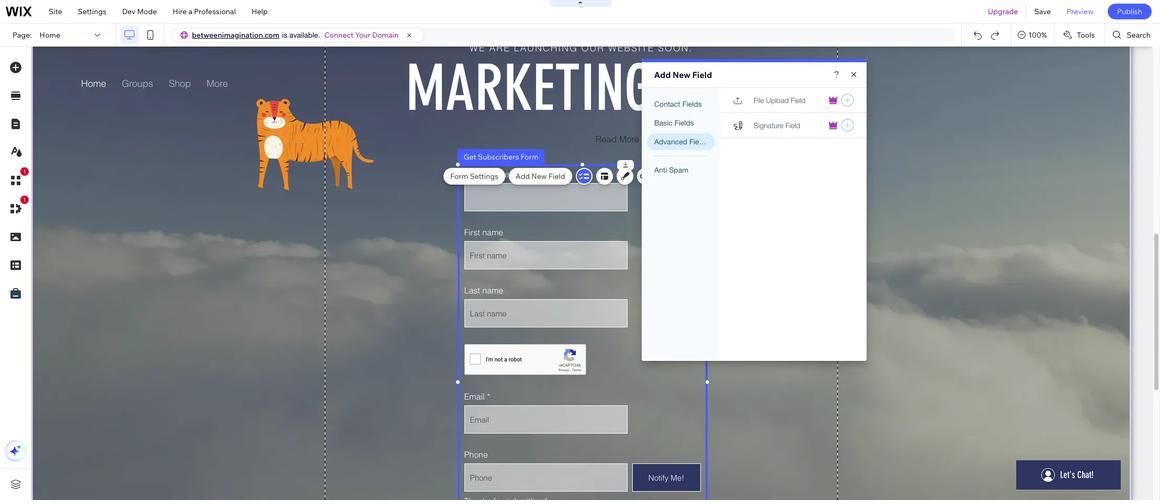 Task type: locate. For each thing, give the bounding box(es) containing it.
dev
[[122, 7, 135, 16]]

add
[[654, 70, 671, 80], [516, 172, 530, 181]]

1 1 from the top
[[23, 168, 26, 175]]

1
[[23, 168, 26, 175], [23, 197, 26, 203]]

publish button
[[1108, 4, 1152, 19]]

0 horizontal spatial form
[[450, 172, 468, 181]]

1 vertical spatial 1 button
[[5, 196, 29, 220]]

is available. connect your domain
[[282, 30, 399, 40]]

0 vertical spatial 1
[[23, 168, 26, 175]]

0 horizontal spatial add
[[516, 172, 530, 181]]

field
[[693, 70, 712, 80], [549, 172, 565, 181]]

new
[[673, 70, 691, 80], [532, 172, 547, 181]]

form down get
[[450, 172, 468, 181]]

1 horizontal spatial add new field
[[654, 70, 712, 80]]

search
[[1127, 30, 1151, 40]]

1 vertical spatial new
[[532, 172, 547, 181]]

add new field
[[654, 70, 712, 80], [516, 172, 565, 181]]

1 vertical spatial 1
[[23, 197, 26, 203]]

0 vertical spatial add
[[654, 70, 671, 80]]

settings down get
[[470, 172, 498, 181]]

100%
[[1029, 30, 1047, 40]]

1 horizontal spatial new
[[673, 70, 691, 80]]

settings left dev
[[78, 7, 106, 16]]

form
[[521, 152, 538, 162], [450, 172, 468, 181]]

connect
[[324, 30, 354, 40]]

home
[[40, 30, 60, 40]]

form right subscribers
[[521, 152, 538, 162]]

settings
[[78, 7, 106, 16], [470, 172, 498, 181]]

help
[[252, 7, 268, 16]]

form settings
[[450, 172, 498, 181]]

site
[[49, 7, 62, 16]]

1 vertical spatial form
[[450, 172, 468, 181]]

1 horizontal spatial field
[[693, 70, 712, 80]]

1 vertical spatial add new field
[[516, 172, 565, 181]]

a
[[188, 7, 192, 16]]

1 button
[[5, 167, 29, 191], [5, 196, 29, 220]]

0 vertical spatial new
[[673, 70, 691, 80]]

upgrade
[[988, 7, 1018, 16]]

professional
[[194, 7, 236, 16]]

dev mode
[[122, 7, 157, 16]]

2 1 from the top
[[23, 197, 26, 203]]

hire a professional
[[173, 7, 236, 16]]

1 vertical spatial settings
[[470, 172, 498, 181]]

0 vertical spatial 1 button
[[5, 167, 29, 191]]

search button
[[1105, 24, 1160, 47]]

publish
[[1117, 7, 1143, 16]]

0 vertical spatial form
[[521, 152, 538, 162]]

hire
[[173, 7, 187, 16]]

mode
[[137, 7, 157, 16]]

1 1 button from the top
[[5, 167, 29, 191]]

0 horizontal spatial field
[[549, 172, 565, 181]]

0 horizontal spatial settings
[[78, 7, 106, 16]]



Task type: vqa. For each thing, say whether or not it's contained in the screenshot.
Form to the right
yes



Task type: describe. For each thing, give the bounding box(es) containing it.
get
[[464, 152, 476, 162]]

available.
[[289, 31, 320, 39]]

subscribers
[[478, 152, 519, 162]]

0 vertical spatial field
[[693, 70, 712, 80]]

0 vertical spatial add new field
[[654, 70, 712, 80]]

0 vertical spatial settings
[[78, 7, 106, 16]]

tools button
[[1055, 24, 1105, 47]]

1 horizontal spatial form
[[521, 152, 538, 162]]

save button
[[1027, 0, 1059, 23]]

0 horizontal spatial new
[[532, 172, 547, 181]]

1 for 2nd the 1 "button" from the top of the page
[[23, 197, 26, 203]]

preview
[[1067, 7, 1094, 16]]

betweenimagination.com
[[192, 30, 280, 40]]

your
[[355, 30, 371, 40]]

1 for 2nd the 1 "button" from the bottom
[[23, 168, 26, 175]]

domain
[[372, 30, 399, 40]]

1 vertical spatial add
[[516, 172, 530, 181]]

get subscribers form
[[464, 152, 538, 162]]

1 horizontal spatial add
[[654, 70, 671, 80]]

save
[[1034, 7, 1051, 16]]

1 horizontal spatial settings
[[470, 172, 498, 181]]

1 vertical spatial field
[[549, 172, 565, 181]]

0 horizontal spatial add new field
[[516, 172, 565, 181]]

100% button
[[1012, 24, 1055, 47]]

is
[[282, 31, 287, 39]]

tools
[[1077, 30, 1095, 40]]

2 1 button from the top
[[5, 196, 29, 220]]

preview button
[[1059, 0, 1102, 23]]



